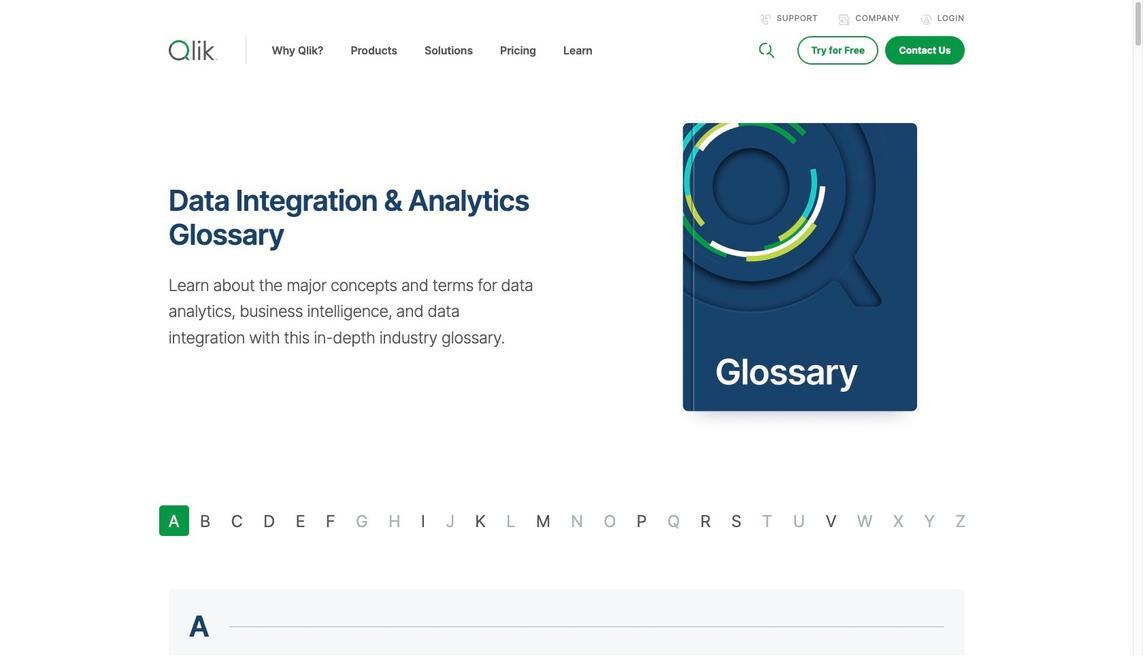 Task type: describe. For each thing, give the bounding box(es) containing it.
login image
[[922, 14, 933, 25]]

company image
[[840, 14, 851, 25]]

qlik image
[[169, 40, 218, 61]]

data integration & analytics glossary - hero image image
[[577, 80, 1056, 455]]



Task type: locate. For each thing, give the bounding box(es) containing it.
support image
[[761, 14, 772, 25]]



Task type: vqa. For each thing, say whether or not it's contained in the screenshot.
application
no



